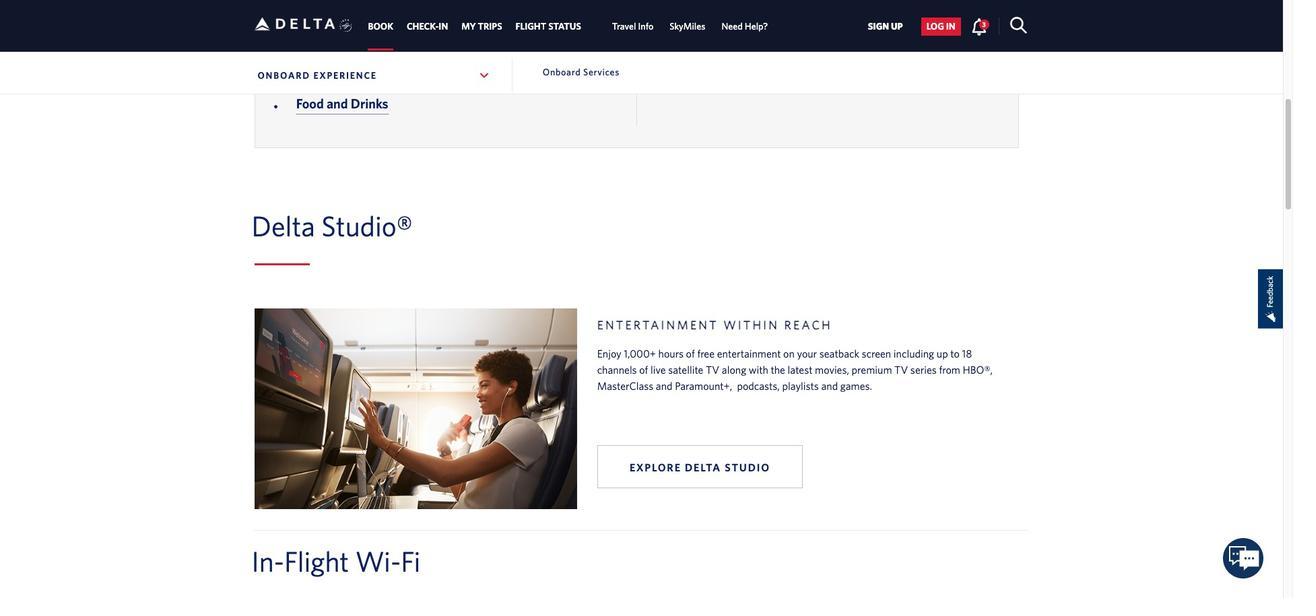 Task type: vqa. For each thing, say whether or not it's contained in the screenshot.
along
yes



Task type: locate. For each thing, give the bounding box(es) containing it.
and
[[327, 96, 348, 111], [656, 380, 673, 392], [821, 380, 838, 392]]

channels
[[597, 363, 637, 376]]

log in button
[[921, 17, 961, 36]]

masterclass
[[597, 380, 654, 392]]

check-in link
[[407, 14, 448, 39]]

flight status
[[516, 21, 581, 32]]

enjoy 1,000+ hours of free entertainment on your seatback screen including up to 18 channels of live satellite tv along with the latest movies, premium tv series from hbo®, masterclass and paramount+,  podcasts, playlists and games.
[[597, 347, 993, 392]]

skymiles
[[670, 21, 706, 32]]

within
[[724, 318, 780, 332]]

delta
[[298, 18, 329, 33], [252, 210, 315, 242], [685, 461, 722, 473]]

and down movies,
[[821, 380, 838, 392]]

need help?
[[722, 21, 768, 32]]

explore delta studio
[[630, 461, 771, 473]]

hours
[[659, 347, 684, 359]]

0 horizontal spatial onboard
[[258, 70, 310, 81]]

0 vertical spatial studio®
[[332, 18, 377, 33]]

1 horizontal spatial and
[[656, 380, 673, 392]]

of left free
[[686, 347, 695, 359]]

my
[[462, 21, 476, 32]]

including
[[894, 347, 934, 359]]

sign up link
[[863, 17, 909, 36]]

explore
[[630, 461, 682, 473]]

onboard left services
[[543, 67, 581, 77]]

0 horizontal spatial and
[[327, 96, 348, 111]]

enjoy
[[597, 347, 622, 359]]

sign
[[868, 21, 889, 32]]

and down live
[[656, 380, 673, 392]]

my trips
[[462, 21, 502, 32]]

onboard inside onboard experience "dropdown button"
[[258, 70, 310, 81]]

2 horizontal spatial and
[[821, 380, 838, 392]]

tv down including
[[895, 363, 908, 376]]

up
[[937, 347, 948, 359]]

sign up
[[868, 21, 903, 32]]

reach
[[784, 318, 833, 332]]

1 horizontal spatial onboard
[[543, 67, 581, 77]]

from
[[939, 363, 961, 376]]

1 vertical spatial delta studio®
[[252, 210, 419, 242]]

1 vertical spatial of
[[639, 363, 648, 376]]

onboard services
[[543, 67, 620, 77]]

my trips link
[[462, 14, 502, 39]]

1 horizontal spatial of
[[686, 347, 695, 359]]

drinks
[[351, 96, 388, 111]]

0 horizontal spatial tv
[[706, 363, 720, 376]]

status
[[548, 21, 581, 32]]

info
[[638, 21, 654, 32]]

check-in
[[407, 21, 448, 32]]

tab list
[[361, 0, 776, 51]]

message us image
[[1224, 539, 1264, 579]]

free messaging link
[[298, 57, 388, 76]]

and right food
[[327, 96, 348, 111]]

onboard up food
[[258, 70, 310, 81]]

with
[[749, 363, 769, 376]]

seatback
[[820, 347, 859, 359]]

movies,
[[815, 363, 849, 376]]

series
[[911, 363, 937, 376]]

the
[[771, 363, 785, 376]]

free
[[697, 347, 715, 359]]

studio®
[[332, 18, 377, 33], [322, 210, 413, 242]]

book
[[368, 21, 393, 32]]

tv down free
[[706, 363, 720, 376]]

tv
[[706, 363, 720, 376], [895, 363, 908, 376]]

delta studio®
[[298, 18, 377, 33], [252, 210, 419, 242]]

log
[[927, 21, 944, 32]]

travel
[[612, 21, 636, 32]]

onboard for onboard services
[[543, 67, 581, 77]]

games.
[[841, 380, 872, 392]]

1 horizontal spatial tv
[[895, 363, 908, 376]]

1,000+
[[624, 347, 656, 359]]

of
[[686, 347, 695, 359], [639, 363, 648, 376]]

help?
[[745, 21, 768, 32]]

skymiles link
[[670, 14, 706, 39]]

of left live
[[639, 363, 648, 376]]

special meals link
[[672, 18, 751, 37]]

onboard
[[543, 67, 581, 77], [258, 70, 310, 81]]

in-
[[252, 545, 284, 577]]



Task type: describe. For each thing, give the bounding box(es) containing it.
delta studio® link
[[298, 18, 377, 37]]

delta air lines image
[[254, 3, 335, 45]]

1 vertical spatial delta
[[252, 210, 315, 242]]

up
[[891, 21, 903, 32]]

food
[[296, 96, 324, 111]]

premium
[[852, 363, 892, 376]]

check-
[[407, 21, 439, 32]]

skyteam image
[[339, 5, 352, 47]]

wi-
[[355, 545, 401, 577]]

hbo®,
[[963, 363, 993, 376]]

0 vertical spatial delta studio®
[[298, 18, 377, 33]]

1 tv from the left
[[706, 363, 720, 376]]

playlists
[[782, 380, 819, 392]]

your
[[797, 347, 817, 359]]

1 vertical spatial studio®
[[322, 210, 413, 242]]

in
[[439, 21, 448, 32]]

latest
[[788, 363, 813, 376]]

book link
[[368, 14, 393, 39]]

travel info
[[612, 21, 654, 32]]

explore delta studio link
[[597, 445, 803, 488]]

onboard for onboard experience
[[258, 70, 310, 81]]

special meals
[[672, 18, 751, 33]]

need
[[722, 21, 743, 32]]

0 horizontal spatial of
[[639, 363, 648, 376]]

messaging
[[326, 57, 388, 72]]

meals
[[715, 18, 751, 33]]

tab list containing book
[[361, 0, 776, 51]]

satellite
[[668, 363, 704, 376]]

food and drinks link
[[296, 96, 388, 115]]

18
[[962, 347, 972, 359]]

0 vertical spatial of
[[686, 347, 695, 359]]

free
[[298, 57, 323, 72]]

entertainment
[[717, 347, 781, 359]]

in-flight wi-fi
[[252, 545, 421, 577]]

free messaging
[[298, 57, 388, 72]]

flight
[[516, 21, 546, 32]]

special
[[672, 18, 713, 33]]

entertainment
[[597, 318, 719, 332]]

0 vertical spatial delta
[[298, 18, 329, 33]]

along
[[722, 363, 747, 376]]

3
[[983, 20, 986, 28]]

on
[[783, 347, 795, 359]]

to
[[951, 347, 960, 359]]

flight
[[284, 545, 349, 577]]

onboard experience
[[258, 70, 377, 81]]

services
[[583, 67, 620, 77]]

studio
[[725, 461, 771, 473]]

in
[[946, 21, 956, 32]]

flight status link
[[516, 14, 581, 39]]

food and drinks
[[296, 96, 388, 111]]

3 link
[[971, 17, 989, 35]]

2 vertical spatial delta
[[685, 461, 722, 473]]

onboard experience button
[[254, 59, 494, 92]]

travel info link
[[612, 14, 654, 39]]

paramount+,
[[675, 380, 732, 392]]

need help? link
[[722, 14, 768, 39]]

log in
[[927, 21, 956, 32]]

screen
[[862, 347, 891, 359]]

fi
[[401, 545, 421, 577]]

experience
[[314, 70, 377, 81]]

trips
[[478, 21, 502, 32]]

entertainment within reach
[[597, 318, 833, 332]]

2 tv from the left
[[895, 363, 908, 376]]

live
[[651, 363, 666, 376]]



